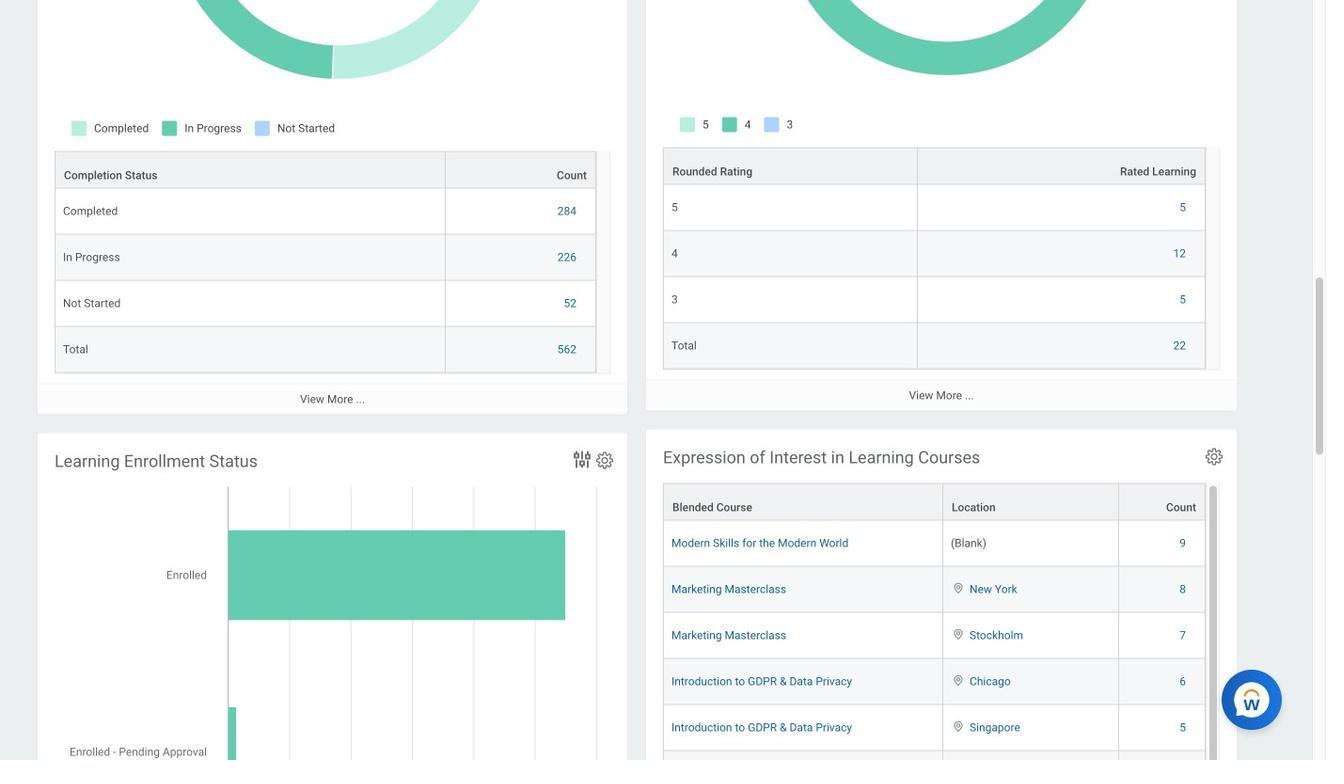 Task type: vqa. For each thing, say whether or not it's contained in the screenshot.
3 element's Total element
yes



Task type: locate. For each thing, give the bounding box(es) containing it.
course completion status element
[[38, 0, 627, 415]]

3 cell from the left
[[1119, 751, 1206, 760]]

0 horizontal spatial total element
[[63, 339, 88, 356]]

total element down 3 element
[[672, 335, 697, 352]]

total element for not started element
[[63, 339, 88, 356]]

row
[[663, 147, 1206, 185], [55, 151, 596, 189], [663, 185, 1206, 231], [55, 189, 596, 235], [663, 231, 1206, 277], [55, 235, 596, 281], [663, 277, 1206, 323], [55, 281, 596, 327], [663, 323, 1206, 369], [55, 327, 596, 373], [663, 483, 1206, 521], [663, 521, 1206, 567], [663, 567, 1206, 613], [663, 613, 1206, 659], [663, 659, 1206, 705], [663, 705, 1206, 751], [663, 751, 1206, 760]]

1 horizontal spatial total element
[[672, 335, 697, 352]]

1 cell from the left
[[663, 751, 943, 760]]

total element down not started element
[[63, 339, 88, 356]]

cell
[[663, 751, 943, 760], [943, 751, 1119, 760], [1119, 751, 1206, 760]]

total element
[[672, 335, 697, 352], [63, 339, 88, 356]]

location image
[[951, 582, 966, 595], [951, 628, 966, 641], [951, 674, 966, 687]]

configure learning enrollment status image
[[594, 450, 615, 471]]

0 vertical spatial location image
[[951, 582, 966, 595]]

total element for 3 element
[[672, 335, 697, 352]]

2 vertical spatial location image
[[951, 674, 966, 687]]

learning content by rating element
[[646, 0, 1237, 411]]

1 vertical spatial location image
[[951, 628, 966, 641]]



Task type: describe. For each thing, give the bounding box(es) containing it.
(blank) element
[[951, 533, 987, 550]]

2 cell from the left
[[943, 751, 1119, 760]]

1 location image from the top
[[951, 582, 966, 595]]

in progress element
[[63, 247, 120, 264]]

configure and view chart data image
[[571, 448, 594, 471]]

learning enrollment status element
[[38, 433, 627, 760]]

completed element
[[63, 201, 118, 218]]

expression of interest in learning courses element
[[646, 429, 1237, 760]]

4 element
[[672, 243, 678, 260]]

location image
[[951, 720, 966, 733]]

3 location image from the top
[[951, 674, 966, 687]]

2 location image from the top
[[951, 628, 966, 641]]

not started element
[[63, 293, 121, 310]]

3 element
[[672, 289, 678, 306]]

5 element
[[672, 197, 678, 214]]



